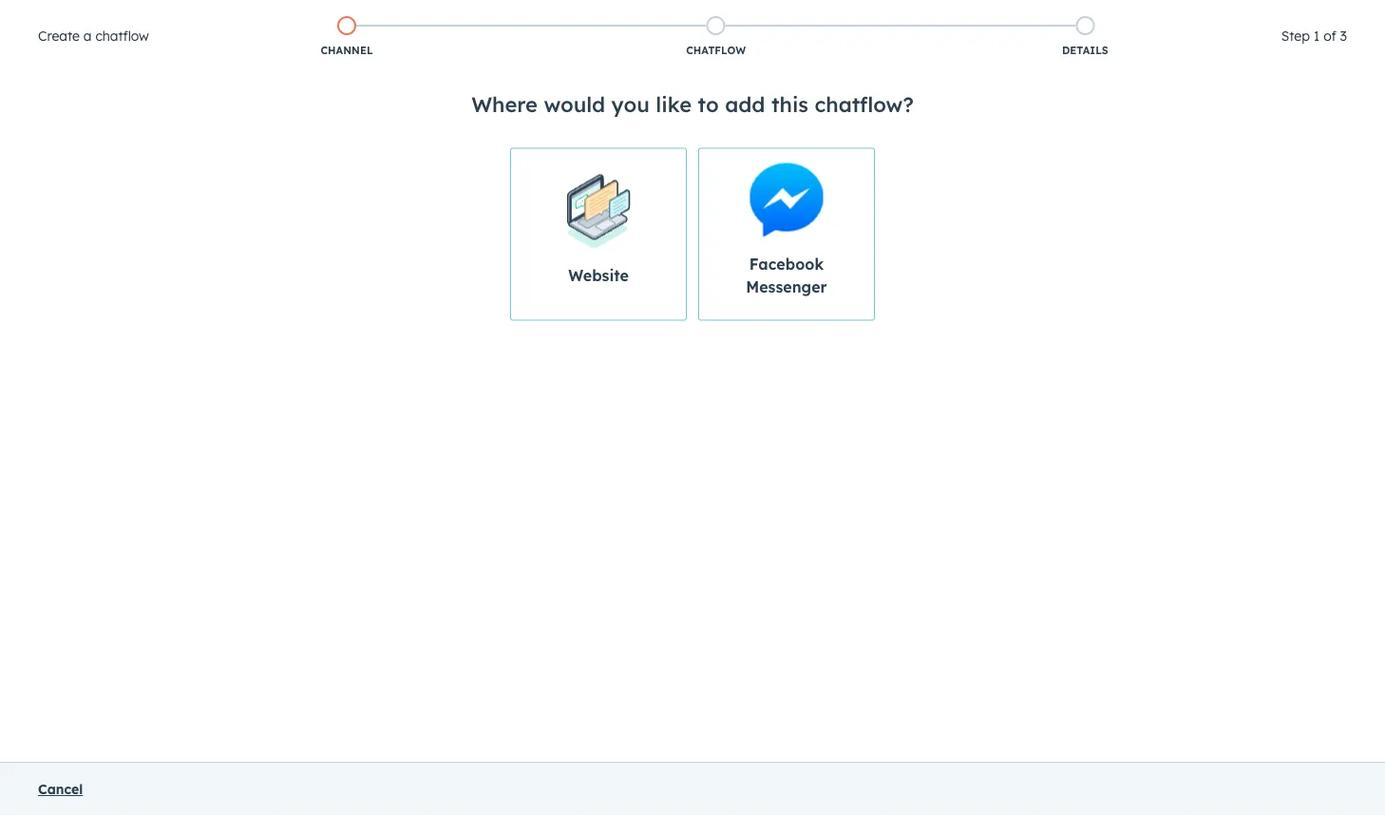 Task type: describe. For each thing, give the bounding box(es) containing it.
Website checkbox
[[511, 148, 687, 321]]

upgrade menu
[[932, 0, 1363, 30]]

cancel button
[[38, 779, 83, 801]]

to
[[698, 91, 719, 117]]

where
[[472, 91, 538, 117]]

add
[[725, 91, 766, 117]]

marketplaces image
[[1086, 9, 1103, 26]]

upgrade image
[[945, 9, 962, 26]]

facebook messenger
[[746, 254, 828, 296]]

step
[[1282, 28, 1311, 44]]

step 1 of 3
[[1282, 28, 1348, 44]]

like
[[656, 91, 692, 117]]

would
[[544, 91, 606, 117]]

cancel
[[38, 781, 83, 798]]

a
[[83, 28, 92, 44]]

chatflow
[[95, 28, 149, 44]]

create
[[38, 28, 80, 44]]

messenger
[[746, 277, 828, 296]]

of
[[1324, 28, 1337, 44]]



Task type: vqa. For each thing, say whether or not it's contained in the screenshot.
Create in the top left of the page
yes



Task type: locate. For each thing, give the bounding box(es) containing it.
calling icon button
[[1039, 3, 1071, 28]]

marketplaces button
[[1075, 0, 1115, 30]]

1
[[1315, 28, 1321, 44]]

chatflow?
[[815, 91, 914, 117]]

facebook
[[750, 254, 824, 273]]

create a chatflow
[[38, 28, 149, 44]]

details list item
[[901, 12, 1271, 62]]

Facebook Messenger checkbox
[[699, 148, 875, 321]]

chatflow list item
[[532, 12, 901, 62]]

channel
[[321, 44, 373, 57]]

channel list item
[[162, 12, 532, 62]]

Search HubSpot search field
[[1119, 40, 1352, 72]]

0 horizontal spatial menu item
[[1033, 0, 1037, 30]]

1 menu item from the left
[[1033, 0, 1037, 30]]

chatflow
[[687, 44, 746, 57]]

3
[[1341, 28, 1348, 44]]

where would you like to add this chatflow?
[[472, 91, 914, 117]]

this
[[772, 91, 809, 117]]

you
[[612, 91, 650, 117]]

menu item
[[1033, 0, 1037, 30], [1216, 0, 1363, 30]]

upgrade
[[966, 9, 1020, 25]]

1 horizontal spatial menu item
[[1216, 0, 1363, 30]]

list
[[162, 12, 1271, 62]]

details
[[1063, 44, 1109, 57]]

2 menu item from the left
[[1216, 0, 1363, 30]]

website
[[569, 266, 629, 285]]

calling icon image
[[1046, 7, 1063, 24]]

list containing channel
[[162, 12, 1271, 62]]



